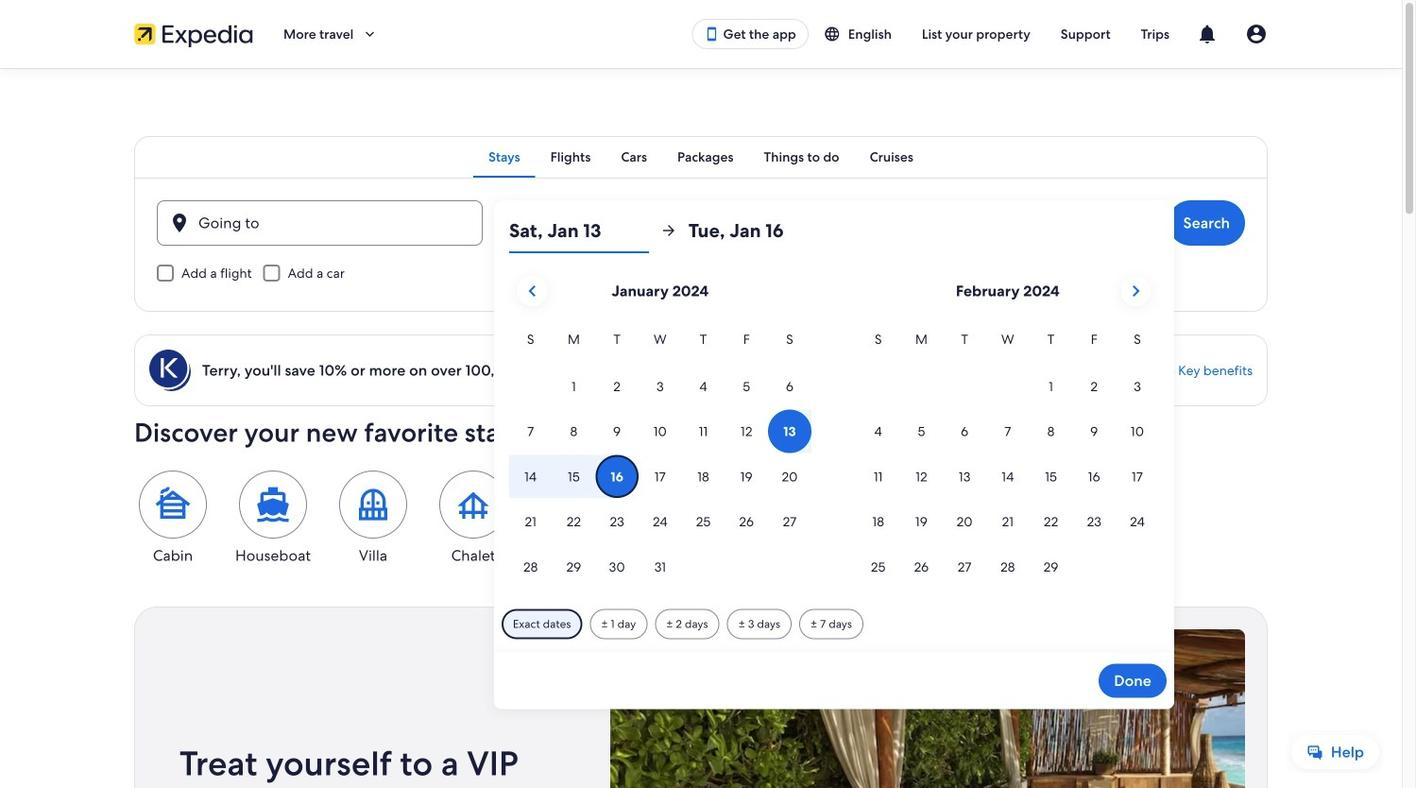 Task type: locate. For each thing, give the bounding box(es) containing it.
communication center icon image
[[1196, 23, 1219, 45]]

more travel image
[[361, 26, 378, 43]]

application
[[509, 268, 1159, 590]]

main content
[[0, 68, 1402, 788]]

expedia logo image
[[134, 21, 253, 47]]

tab list
[[134, 136, 1268, 178]]

previous month image
[[521, 280, 544, 302]]

one key blue tier image
[[149, 350, 191, 391]]

next month image
[[1125, 280, 1147, 302]]



Task type: vqa. For each thing, say whether or not it's contained in the screenshot.
The Date related to Start date
no



Task type: describe. For each thing, give the bounding box(es) containing it.
terry image
[[1245, 23, 1268, 45]]

download the app button image
[[704, 26, 720, 42]]

small image
[[824, 26, 848, 43]]

february 2024 element
[[857, 329, 1159, 590]]

january 2024 element
[[509, 329, 811, 590]]

directional image
[[660, 222, 677, 239]]



